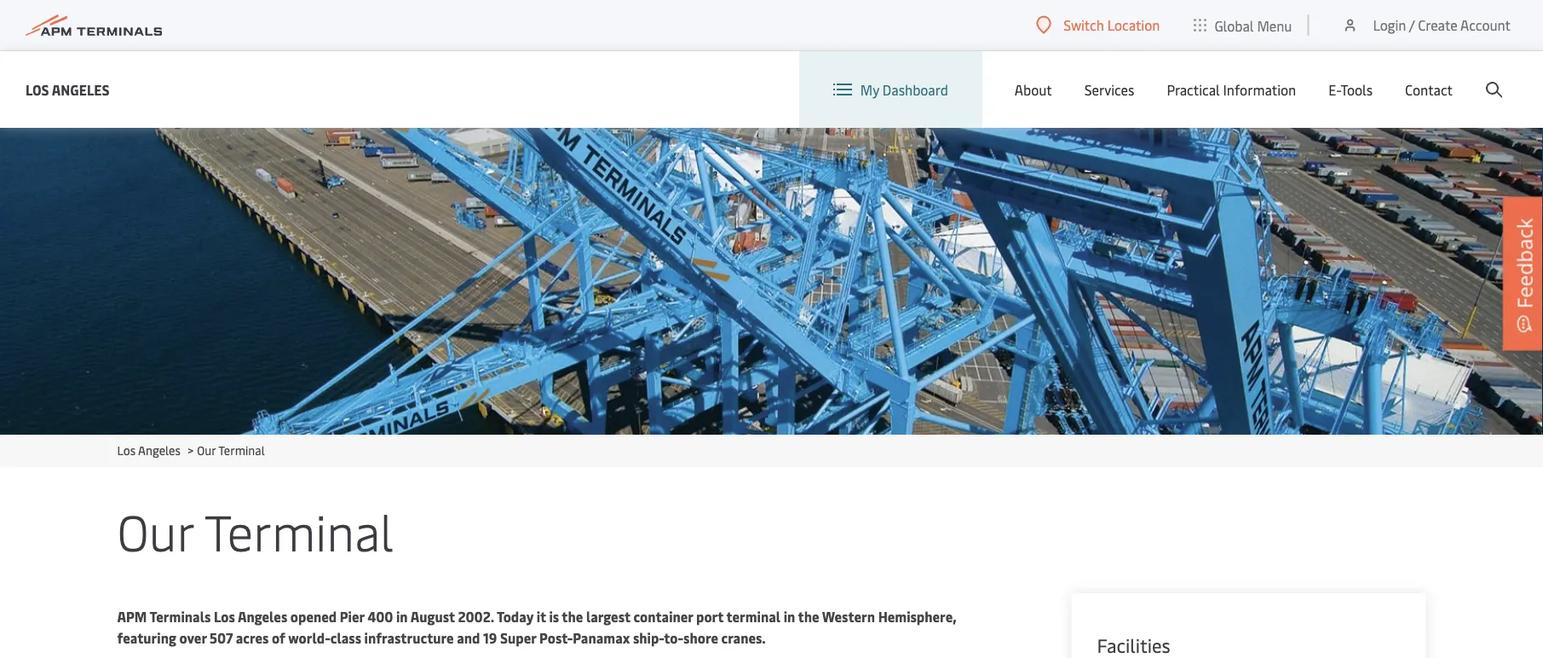 Task type: vqa. For each thing, say whether or not it's contained in the screenshot.
APM Terminals Los Angeles opened Pier 400 in August 2002. Today it is the largest container port terminal in the Western Hemisphere, featuring over 507 acres of world-class infrastructure and 19 Super Post-Panamax ship-to-shore cranes.
yes



Task type: locate. For each thing, give the bounding box(es) containing it.
1 vertical spatial angeles
[[138, 442, 181, 458]]

1 vertical spatial los angeles link
[[117, 442, 181, 458]]

the
[[562, 607, 583, 626], [798, 607, 820, 626]]

0 horizontal spatial our
[[117, 497, 193, 563]]

1 horizontal spatial los
[[117, 442, 136, 458]]

to-
[[664, 629, 684, 647]]

switch location
[[1064, 16, 1161, 34]]

angeles for los angeles
[[52, 80, 110, 98]]

services
[[1085, 80, 1135, 99]]

los angeles > our terminal
[[117, 442, 265, 458]]

in
[[396, 607, 408, 626], [784, 607, 796, 626]]

facilities
[[1098, 633, 1171, 658]]

acres
[[236, 629, 269, 647]]

los inside apm terminals los angeles opened pier 400 in august 2002. today it is the largest container port terminal in the western hemisphere, featuring over 507 acres of world-class infrastructure and 19 super post-panamax ship-to-shore cranes.
[[214, 607, 235, 626]]

los for los angeles
[[26, 80, 49, 98]]

los angeles link
[[26, 79, 110, 100], [117, 442, 181, 458]]

my dashboard button
[[834, 51, 949, 128]]

featuring
[[117, 629, 176, 647]]

terminals
[[150, 607, 211, 626]]

in right terminal
[[784, 607, 796, 626]]

0 horizontal spatial los
[[26, 80, 49, 98]]

0 vertical spatial los angeles link
[[26, 79, 110, 100]]

2 vertical spatial angeles
[[238, 607, 288, 626]]

ship-
[[633, 629, 664, 647]]

2 horizontal spatial angeles
[[238, 607, 288, 626]]

los inside los angeles link
[[26, 80, 49, 98]]

about
[[1015, 80, 1053, 99]]

services button
[[1085, 51, 1135, 128]]

400
[[368, 607, 393, 626]]

contact
[[1406, 80, 1453, 99]]

login / create account link
[[1342, 0, 1511, 50]]

0 horizontal spatial los angeles link
[[26, 79, 110, 100]]

information
[[1224, 80, 1297, 99]]

switch
[[1064, 16, 1105, 34]]

1 vertical spatial los
[[117, 442, 136, 458]]

0 horizontal spatial angeles
[[52, 80, 110, 98]]

0 vertical spatial angeles
[[52, 80, 110, 98]]

/
[[1410, 16, 1415, 34]]

1 horizontal spatial angeles
[[138, 442, 181, 458]]

the right the is
[[562, 607, 583, 626]]

panamax
[[573, 629, 630, 647]]

1 horizontal spatial los angeles link
[[117, 442, 181, 458]]

apm terminals los angeles opened pier 400 in august 2002. today it is the largest container port terminal in the western hemisphere, featuring over 507 acres of world-class infrastructure and 19 super post-panamax ship-to-shore cranes.
[[117, 607, 957, 647]]

infrastructure
[[365, 629, 454, 647]]

global menu
[[1215, 16, 1293, 34]]

apm
[[117, 607, 147, 626]]

login
[[1374, 16, 1407, 34]]

1 vertical spatial our
[[117, 497, 193, 563]]

1 horizontal spatial in
[[784, 607, 796, 626]]

global
[[1215, 16, 1254, 34]]

terminal
[[727, 607, 781, 626]]

in right the 400
[[396, 607, 408, 626]]

is
[[549, 607, 559, 626]]

1 horizontal spatial the
[[798, 607, 820, 626]]

507
[[210, 629, 233, 647]]

hemisphere,
[[879, 607, 957, 626]]

world-
[[288, 629, 331, 647]]

2 vertical spatial los
[[214, 607, 235, 626]]

2002.
[[458, 607, 494, 626]]

2 the from the left
[[798, 607, 820, 626]]

angeles
[[52, 80, 110, 98], [138, 442, 181, 458], [238, 607, 288, 626]]

0 horizontal spatial in
[[396, 607, 408, 626]]

0 horizontal spatial the
[[562, 607, 583, 626]]

the left western
[[798, 607, 820, 626]]

our
[[197, 442, 216, 458], [117, 497, 193, 563]]

feedback button
[[1504, 197, 1544, 350]]

it
[[537, 607, 546, 626]]

largest
[[586, 607, 631, 626]]

2 in from the left
[[784, 607, 796, 626]]

port
[[696, 607, 724, 626]]

2 horizontal spatial los
[[214, 607, 235, 626]]

0 vertical spatial los
[[26, 80, 49, 98]]

terminal
[[218, 442, 265, 458], [205, 497, 394, 563]]

0 vertical spatial our
[[197, 442, 216, 458]]

los
[[26, 80, 49, 98], [117, 442, 136, 458], [214, 607, 235, 626]]



Task type: describe. For each thing, give the bounding box(es) containing it.
global menu button
[[1178, 0, 1310, 51]]

tools
[[1341, 80, 1373, 99]]

super
[[500, 629, 536, 647]]

19
[[483, 629, 497, 647]]

create
[[1419, 16, 1458, 34]]

1 the from the left
[[562, 607, 583, 626]]

class
[[331, 629, 361, 647]]

angeles inside apm terminals los angeles opened pier 400 in august 2002. today it is the largest container port terminal in the western hemisphere, featuring over 507 acres of world-class infrastructure and 19 super post-panamax ship-to-shore cranes.
[[238, 607, 288, 626]]

account
[[1461, 16, 1511, 34]]

dashboard
[[883, 80, 949, 99]]

practical information button
[[1167, 51, 1297, 128]]

august
[[411, 607, 455, 626]]

our terminal
[[117, 497, 394, 563]]

used ship-to-shore (sts) cranes in north america image
[[0, 128, 1544, 435]]

and
[[457, 629, 480, 647]]

practical
[[1167, 80, 1220, 99]]

los angeles
[[26, 80, 110, 98]]

menu
[[1258, 16, 1293, 34]]

1 horizontal spatial our
[[197, 442, 216, 458]]

e-tools button
[[1329, 51, 1373, 128]]

practical information
[[1167, 80, 1297, 99]]

location
[[1108, 16, 1161, 34]]

post-
[[540, 629, 573, 647]]

shore
[[684, 629, 719, 647]]

e-
[[1329, 80, 1341, 99]]

about button
[[1015, 51, 1053, 128]]

switch location button
[[1037, 16, 1161, 34]]

feedback
[[1511, 218, 1539, 309]]

angeles for los angeles > our terminal
[[138, 442, 181, 458]]

opened
[[291, 607, 337, 626]]

container
[[634, 607, 693, 626]]

today
[[497, 607, 534, 626]]

western
[[822, 607, 876, 626]]

over
[[179, 629, 207, 647]]

of
[[272, 629, 285, 647]]

my dashboard
[[861, 80, 949, 99]]

cranes.
[[722, 629, 766, 647]]

>
[[188, 442, 194, 458]]

los for los angeles > our terminal
[[117, 442, 136, 458]]

login / create account
[[1374, 16, 1511, 34]]

e-tools
[[1329, 80, 1373, 99]]

1 in from the left
[[396, 607, 408, 626]]

1 vertical spatial terminal
[[205, 497, 394, 563]]

pier
[[340, 607, 364, 626]]

contact button
[[1406, 51, 1453, 128]]

0 vertical spatial terminal
[[218, 442, 265, 458]]

my
[[861, 80, 880, 99]]



